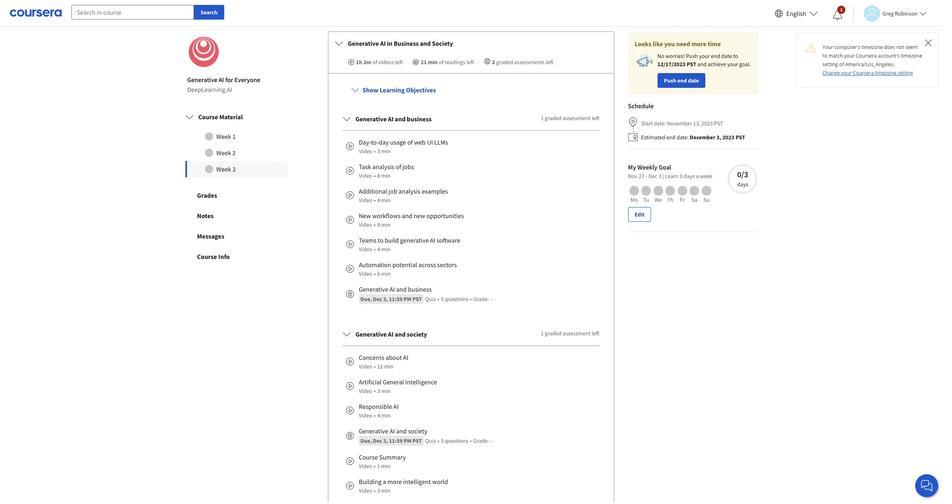 Task type: vqa. For each thing, say whether or not it's contained in the screenshot.
projects
no



Task type: describe. For each thing, give the bounding box(es) containing it.
• inside new workflows and new opportunities video • 9 min
[[374, 221, 376, 228]]

sectors
[[438, 261, 457, 269]]

1 inside button
[[841, 7, 843, 13]]

end for date
[[678, 77, 687, 84]]

generative for generative ai and business due, dec 3, 11:59 pm pst quiz • 5 questions • grade: --
[[359, 285, 389, 293]]

november
[[668, 119, 693, 127]]

coursera image
[[10, 7, 62, 20]]

quiz for generative ai and business
[[425, 295, 436, 303]]

min inside automation potential across sectors video • 6 min
[[382, 270, 391, 277]]

generative for generative ai for everyone deeplearning.ai
[[187, 75, 218, 84]]

1 vertical spatial coursera
[[853, 69, 874, 76]]

does
[[885, 44, 896, 51]]

and for generative ai and business due, dec 3, 11:59 pm pst quiz • 5 questions • grade: --
[[396, 285, 407, 293]]

generative ai and business
[[356, 115, 432, 123]]

graded for generative ai and society
[[545, 330, 562, 337]]

3 inside day-to-day usage of web ui llms video • 3 min
[[378, 147, 380, 155]]

about
[[386, 353, 402, 362]]

0 vertical spatial timezone
[[862, 44, 884, 51]]

course material
[[198, 113, 243, 121]]

llms
[[435, 138, 448, 146]]

to for goal.
[[734, 52, 739, 60]]

1 graded assessment left for generative ai and business
[[541, 114, 600, 122]]

1 vertical spatial timezone
[[901, 52, 923, 59]]

to for setting
[[823, 52, 828, 59]]

1 graded assessment left for generative ai and society
[[541, 330, 600, 337]]

video inside artificial general intelligence video • 3 min
[[359, 387, 373, 395]]

english
[[787, 9, 807, 17]]

robinson
[[896, 10, 918, 17]]

intelligent
[[403, 478, 431, 486]]

december
[[690, 134, 716, 141]]

day-
[[359, 138, 371, 146]]

generative for generative ai in business and society
[[348, 39, 379, 47]]

objectives
[[406, 86, 436, 94]]

jobs
[[403, 163, 414, 171]]

examples
[[422, 187, 448, 195]]

3 down "week 2" link
[[233, 165, 236, 173]]

videos
[[379, 59, 394, 66]]

pst inside generative ai and business due, dec 3, 11:59 pm pst quiz • 5 questions • grade: --
[[413, 295, 422, 303]]

1 button
[[827, 5, 850, 25]]

• inside automation potential across sectors video • 6 min
[[374, 270, 376, 277]]

9
[[378, 221, 380, 228]]

• inside teams to build generative ai software video • 4 min
[[374, 245, 376, 253]]

quiz for generative ai and society
[[425, 437, 436, 445]]

your up achieve
[[700, 52, 710, 60]]

task analysis of jobs video • 8 min
[[359, 163, 414, 179]]

ai inside teams to build generative ai software video • 4 min
[[430, 236, 436, 244]]

summary
[[379, 453, 406, 461]]

push inside "push end date" button
[[665, 77, 677, 84]]

edit
[[635, 211, 645, 218]]

generative for generative ai and society
[[356, 330, 387, 338]]

and for generative ai and society due, dec 3, 11:59 pm pst quiz • 5 questions • grade: --
[[396, 427, 407, 435]]

notes
[[197, 212, 214, 220]]

concerns
[[359, 353, 385, 362]]

video inside automation potential across sectors video • 6 min
[[359, 270, 373, 277]]

min inside responsible ai video • 4 min
[[382, 412, 391, 419]]

min inside day-to-day usage of web ui llms video • 3 min
[[382, 147, 391, 155]]

ai for generative ai and business
[[388, 115, 394, 123]]

estimated
[[642, 134, 666, 141]]

and for generative ai and business
[[395, 115, 406, 123]]

date inside 'no worries! push your end date to 12/17/2023 pst and achieve your goal.'
[[722, 52, 732, 60]]

21 min of readings left
[[421, 59, 474, 66]]

generative
[[400, 236, 429, 244]]

• inside 'concerns about ai video • 12 min'
[[374, 363, 376, 370]]

- inside my weekly goal nov 27 - dec 3 | learn 3 days a week
[[646, 172, 648, 180]]

of for jobs
[[396, 163, 401, 171]]

questions for generative ai and business
[[445, 295, 469, 303]]

|
[[663, 172, 664, 180]]

locked image
[[346, 290, 354, 298]]

4 inside additional job analysis examples video • 4 min
[[378, 196, 380, 204]]

course for course info
[[197, 252, 217, 261]]

not
[[897, 44, 905, 51]]

week for week 2
[[216, 149, 231, 157]]

building a more intelligent world video • 3 min
[[359, 478, 448, 494]]

analysis inside task analysis of jobs video • 8 min
[[373, 163, 395, 171]]

goal.
[[740, 60, 751, 68]]

su
[[704, 196, 710, 203]]

no worries! push your end date to 12/17/2023 pst and achieve your goal.
[[658, 52, 751, 68]]

fr
[[681, 196, 685, 203]]

video inside task analysis of jobs video • 8 min
[[359, 172, 373, 179]]

generative ai in business and society button
[[328, 32, 614, 55]]

push end date
[[665, 77, 700, 84]]

1 inside the course summary video • 1 min
[[378, 463, 380, 470]]

business for generative ai and business
[[407, 115, 432, 123]]

mo
[[631, 196, 638, 203]]

worries!
[[666, 52, 685, 60]]

edit button
[[629, 207, 652, 222]]

your computer's timezone does not seem to match your coursera account's timezone setting of america/los_angeles. change your coursera timezone setting
[[823, 44, 923, 76]]

pst inside generative ai and society due, dec 3, 11:59 pm pst quiz • 5 questions • grade: --
[[413, 437, 422, 445]]

4 inside teams to build generative ai software video • 4 min
[[378, 245, 380, 253]]

ai for generative ai and business due, dec 3, 11:59 pm pst quiz • 5 questions • grade: --
[[390, 285, 395, 293]]

of for readings
[[439, 59, 444, 66]]

greg robinson
[[883, 10, 918, 17]]

week for week 1
[[216, 132, 231, 140]]

software
[[437, 236, 461, 244]]

1 horizontal spatial days
[[738, 181, 749, 188]]

13,
[[694, 119, 701, 127]]

in
[[387, 39, 393, 47]]

video inside additional job analysis examples video • 4 min
[[359, 196, 373, 204]]

my
[[629, 163, 637, 171]]

artificial
[[359, 378, 382, 386]]

end for date:
[[667, 134, 676, 141]]

0 horizontal spatial 2023
[[702, 119, 713, 127]]

ai inside 'concerns about ai video • 12 min'
[[403, 353, 409, 362]]

teams to build generative ai software video • 4 min
[[359, 236, 461, 253]]

concerns about ai video • 12 min
[[359, 353, 409, 370]]

change your coursera timezone setting link
[[823, 69, 914, 76]]

workflows
[[373, 212, 401, 220]]

intelligence
[[406, 378, 437, 386]]

responsible ai video • 4 min
[[359, 402, 399, 419]]

course info
[[197, 252, 230, 261]]

for
[[225, 75, 233, 84]]

and inside the generative ai in business and society dropdown button
[[420, 39, 431, 47]]

weekly
[[638, 163, 658, 171]]

• inside building a more intelligent world video • 3 min
[[374, 487, 376, 494]]

graded for generative ai and business
[[545, 114, 562, 122]]

business
[[394, 39, 419, 47]]

generative ai and business due, dec 3, 11:59 pm pst quiz • 5 questions • grade: --
[[359, 285, 494, 303]]

push inside 'no worries! push your end date to 12/17/2023 pst and achieve your goal.'
[[687, 52, 698, 60]]

pm for business
[[404, 295, 412, 303]]

push end date button
[[658, 73, 706, 88]]

potential
[[393, 261, 417, 269]]

27
[[639, 172, 645, 180]]

week 2 link
[[185, 145, 288, 161]]

new workflows and new opportunities video • 9 min
[[359, 212, 464, 228]]

responsible
[[359, 402, 392, 411]]

• inside additional job analysis examples video • 4 min
[[374, 196, 376, 204]]

to-
[[371, 138, 379, 146]]

week
[[700, 172, 713, 180]]

show
[[363, 86, 379, 94]]

new
[[359, 212, 371, 220]]

time
[[708, 39, 721, 48]]

messages link
[[178, 226, 295, 246]]

video inside building a more intelligent world video • 3 min
[[359, 487, 373, 494]]

3 inside artificial general intelligence video • 3 min
[[378, 387, 380, 395]]

my weekly goal nov 27 - dec 3 | learn 3 days a week
[[629, 163, 713, 180]]

account's
[[879, 52, 900, 59]]

1h 2m of videos left
[[356, 59, 403, 66]]

min inside building a more intelligent world video • 3 min
[[382, 487, 391, 494]]

estimated end date: december 3, 2023 pst
[[642, 134, 746, 141]]

5 for generative ai and society
[[441, 437, 444, 445]]

0 horizontal spatial 2
[[233, 149, 236, 157]]

• inside task analysis of jobs video • 8 min
[[374, 172, 376, 179]]

0 vertical spatial 3,
[[717, 134, 722, 141]]

3, for society
[[383, 437, 388, 445]]

your left goal.
[[728, 60, 739, 68]]

end inside 'no worries! push your end date to 12/17/2023 pst and achieve your goal.'
[[712, 52, 721, 60]]

1 horizontal spatial date:
[[677, 134, 689, 141]]

due, for generative ai and business
[[361, 295, 372, 303]]

seem
[[906, 44, 919, 51]]

new
[[414, 212, 425, 220]]

learning
[[380, 86, 405, 94]]



Task type: locate. For each thing, give the bounding box(es) containing it.
1 vertical spatial 4
[[378, 245, 380, 253]]

8 video from the top
[[359, 387, 373, 395]]

to inside teams to build generative ai software video • 4 min
[[378, 236, 384, 244]]

min right 6 on the bottom left
[[382, 270, 391, 277]]

coursera up the america/los_angeles.
[[857, 52, 877, 59]]

1 quiz from the top
[[425, 295, 436, 303]]

generative down 6 on the bottom left
[[359, 285, 389, 293]]

1 5 from the top
[[441, 295, 444, 303]]

2 vertical spatial 3,
[[383, 437, 388, 445]]

looks like you need more time
[[635, 39, 721, 48]]

1 questions from the top
[[445, 295, 469, 303]]

timezone down account's
[[876, 69, 897, 76]]

11:59 down automation potential across sectors video • 6 min
[[389, 295, 403, 303]]

0 vertical spatial date
[[722, 52, 732, 60]]

0 horizontal spatial end
[[667, 134, 676, 141]]

min right 21
[[428, 59, 438, 66]]

Search in course text field
[[72, 5, 194, 20]]

dec left | at the top
[[649, 172, 658, 180]]

grade: inside generative ai and business due, dec 3, 11:59 pm pst quiz • 5 questions • grade: --
[[474, 295, 489, 303]]

a inside building a more intelligent world video • 3 min
[[383, 478, 386, 486]]

ai down artificial general intelligence video • 3 min
[[394, 402, 399, 411]]

deeplearning.ai image
[[187, 35, 220, 68]]

business inside generative ai and business due, dec 3, 11:59 pm pst quiz • 5 questions • grade: --
[[408, 285, 432, 293]]

✕
[[925, 36, 933, 49]]

days inside my weekly goal nov 27 - dec 3 | learn 3 days a week
[[684, 172, 695, 180]]

1 pm from the top
[[404, 295, 412, 303]]

• inside artificial general intelligence video • 3 min
[[374, 387, 376, 395]]

generative up deeplearning.ai
[[187, 75, 218, 84]]

date inside button
[[688, 77, 700, 84]]

4 video from the top
[[359, 221, 373, 228]]

2 week from the top
[[216, 149, 231, 157]]

0 vertical spatial coursera
[[857, 52, 877, 59]]

ai inside generative ai and society due, dec 3, 11:59 pm pst quiz • 5 questions • grade: --
[[390, 427, 395, 435]]

of inside task analysis of jobs video • 8 min
[[396, 163, 401, 171]]

1 vertical spatial push
[[665, 77, 677, 84]]

1 horizontal spatial more
[[692, 39, 707, 48]]

3 4 from the top
[[378, 412, 380, 419]]

ai up day at the left top
[[388, 115, 394, 123]]

achieve
[[708, 60, 727, 68]]

end
[[712, 52, 721, 60], [678, 77, 687, 84], [667, 134, 676, 141]]

1 vertical spatial 5
[[441, 437, 444, 445]]

0 vertical spatial days
[[684, 172, 695, 180]]

2 vertical spatial graded
[[545, 330, 562, 337]]

2 questions from the top
[[445, 437, 469, 445]]

generative inside generative ai and society due, dec 3, 11:59 pm pst quiz • 5 questions • grade: --
[[359, 427, 389, 435]]

generative
[[348, 39, 379, 47], [187, 75, 218, 84], [356, 115, 387, 123], [359, 285, 389, 293], [356, 330, 387, 338], [359, 427, 389, 435]]

of left web
[[408, 138, 413, 146]]

1 vertical spatial 3,
[[383, 295, 388, 303]]

ai down automation potential across sectors video • 6 min
[[390, 285, 395, 293]]

nov
[[629, 172, 638, 180]]

3 week from the top
[[216, 165, 231, 173]]

video inside 'concerns about ai video • 12 min'
[[359, 363, 373, 370]]

0 vertical spatial a
[[696, 172, 699, 180]]

0 horizontal spatial to
[[378, 236, 384, 244]]

11:59 for business
[[389, 295, 403, 303]]

teams
[[359, 236, 377, 244]]

2 horizontal spatial to
[[823, 52, 828, 59]]

min down general
[[382, 387, 391, 395]]

video down responsible
[[359, 412, 373, 419]]

1 horizontal spatial to
[[734, 52, 739, 60]]

days down 0/3
[[738, 181, 749, 188]]

0 horizontal spatial days
[[684, 172, 695, 180]]

2023 right "december"
[[723, 134, 735, 141]]

0 vertical spatial 5
[[441, 295, 444, 303]]

1 vertical spatial date
[[688, 77, 700, 84]]

your
[[700, 52, 710, 60], [845, 52, 855, 59], [728, 60, 739, 68], [842, 69, 852, 76]]

society for generative ai and society
[[407, 330, 427, 338]]

you
[[665, 39, 675, 48]]

1 vertical spatial 2023
[[723, 134, 735, 141]]

help center image
[[922, 481, 932, 491]]

min inside additional job analysis examples video • 4 min
[[382, 196, 391, 204]]

coursera down the america/los_angeles.
[[853, 69, 874, 76]]

0 horizontal spatial date:
[[654, 119, 666, 127]]

min
[[428, 59, 438, 66], [382, 147, 391, 155], [382, 172, 391, 179], [382, 196, 391, 204], [382, 221, 391, 228], [382, 245, 391, 253], [382, 270, 391, 277], [384, 363, 394, 370], [382, 387, 391, 395], [382, 412, 391, 419], [382, 463, 391, 470], [382, 487, 391, 494]]

1 horizontal spatial a
[[696, 172, 699, 180]]

week 1 link
[[185, 128, 288, 145]]

readings
[[445, 59, 466, 66]]

generative up to-
[[356, 115, 387, 123]]

2 due, from the top
[[361, 437, 372, 445]]

assessment for generative ai and society
[[563, 330, 591, 337]]

• inside responsible ai video • 4 min
[[374, 412, 376, 419]]

1 horizontal spatial date
[[722, 52, 732, 60]]

0 horizontal spatial more
[[388, 478, 402, 486]]

of for videos
[[373, 59, 377, 66]]

ai inside generative ai and business due, dec 3, 11:59 pm pst quiz • 5 questions • grade: --
[[390, 285, 395, 293]]

due, for generative ai and society
[[361, 437, 372, 445]]

generative up 2m
[[348, 39, 379, 47]]

1 4 from the top
[[378, 196, 380, 204]]

3, inside generative ai and business due, dec 3, 11:59 pm pst quiz • 5 questions • grade: --
[[383, 295, 388, 303]]

0 vertical spatial questions
[[445, 295, 469, 303]]

pm inside generative ai and society due, dec 3, 11:59 pm pst quiz • 5 questions • grade: --
[[404, 437, 412, 445]]

day
[[379, 138, 389, 146]]

0 horizontal spatial push
[[665, 77, 677, 84]]

setting down account's
[[898, 69, 914, 76]]

quiz inside generative ai and business due, dec 3, 11:59 pm pst quiz • 5 questions • grade: --
[[425, 295, 436, 303]]

course left the material
[[198, 113, 218, 121]]

0 vertical spatial 2
[[492, 59, 495, 66]]

2 vertical spatial dec
[[373, 437, 382, 445]]

0 vertical spatial 4
[[378, 196, 380, 204]]

course inside the course summary video • 1 min
[[359, 453, 378, 461]]

pm down automation potential across sectors video • 6 min
[[404, 295, 412, 303]]

dec inside generative ai and society due, dec 3, 11:59 pm pst quiz • 5 questions • grade: --
[[373, 437, 382, 445]]

0 vertical spatial setting
[[823, 61, 839, 68]]

to
[[734, 52, 739, 60], [823, 52, 828, 59], [378, 236, 384, 244]]

society for generative ai and society due, dec 3, 11:59 pm pst quiz • 5 questions • grade: --
[[408, 427, 428, 435]]

ai for responsible ai video • 4 min
[[394, 402, 399, 411]]

0 vertical spatial 11:59
[[389, 295, 403, 303]]

11 video from the top
[[359, 487, 373, 494]]

a left week
[[696, 172, 699, 180]]

warning image
[[807, 43, 817, 53]]

1 vertical spatial grade:
[[474, 437, 489, 445]]

11:59
[[389, 295, 403, 303], [389, 437, 403, 445]]

video inside responsible ai video • 4 min
[[359, 412, 373, 419]]

ai left in
[[380, 39, 386, 47]]

3, right "december"
[[717, 134, 722, 141]]

2 horizontal spatial end
[[712, 52, 721, 60]]

generative inside generative ai and business due, dec 3, 11:59 pm pst quiz • 5 questions • grade: --
[[359, 285, 389, 293]]

1 graded assessment left
[[541, 114, 600, 122], [541, 330, 600, 337]]

10 video from the top
[[359, 463, 373, 470]]

assessment for generative ai and business
[[563, 114, 591, 122]]

opportunities
[[427, 212, 464, 220]]

2 grade: from the top
[[474, 437, 489, 445]]

due, inside generative ai and society due, dec 3, 11:59 pm pst quiz • 5 questions • grade: --
[[361, 437, 372, 445]]

3, for business
[[383, 295, 388, 303]]

video down the teams
[[359, 245, 373, 253]]

21
[[421, 59, 427, 66]]

more left the time
[[692, 39, 707, 48]]

1 assessment from the top
[[563, 114, 591, 122]]

min down responsible
[[382, 412, 391, 419]]

and left achieve
[[698, 60, 707, 68]]

1 vertical spatial due,
[[361, 437, 372, 445]]

0/3 days
[[738, 169, 749, 188]]

analysis inside additional job analysis examples video • 4 min
[[399, 187, 421, 195]]

artificial general intelligence video • 3 min
[[359, 378, 437, 395]]

questions for generative ai and society
[[445, 437, 469, 445]]

min inside 'concerns about ai video • 12 min'
[[384, 363, 394, 370]]

0 vertical spatial 2023
[[702, 119, 713, 127]]

usage
[[390, 138, 406, 146]]

1 vertical spatial week
[[216, 149, 231, 157]]

and inside new workflows and new opportunities video • 9 min
[[402, 212, 413, 220]]

0 vertical spatial 1 graded assessment left
[[541, 114, 600, 122]]

2 4 from the top
[[378, 245, 380, 253]]

4 down responsible
[[378, 412, 380, 419]]

end inside "push end date" button
[[678, 77, 687, 84]]

video inside new workflows and new opportunities video • 9 min
[[359, 221, 373, 228]]

0 vertical spatial date:
[[654, 119, 666, 127]]

grades link
[[178, 185, 295, 205]]

dec for generative ai and business
[[373, 295, 382, 303]]

push down 12/17/2023
[[665, 77, 677, 84]]

info
[[219, 252, 230, 261]]

dec down 6 on the bottom left
[[373, 295, 382, 303]]

th
[[668, 196, 674, 203]]

4 down additional
[[378, 196, 380, 204]]

2 quiz from the top
[[425, 437, 436, 445]]

generative inside generative ai for everyone deeplearning.ai
[[187, 75, 218, 84]]

search
[[201, 9, 218, 16]]

0 vertical spatial week
[[216, 132, 231, 140]]

1 vertical spatial date:
[[677, 134, 689, 141]]

more
[[692, 39, 707, 48], [388, 478, 402, 486]]

1 vertical spatial setting
[[898, 69, 914, 76]]

dec inside generative ai and business due, dec 3, 11:59 pm pst quiz • 5 questions • grade: --
[[373, 295, 382, 303]]

2 graded assessments left
[[492, 59, 554, 66]]

course left info
[[197, 252, 217, 261]]

min right the 8
[[382, 172, 391, 179]]

due, right locked icon
[[361, 295, 372, 303]]

tu
[[644, 196, 650, 203]]

min right the 9 at left top
[[382, 221, 391, 228]]

1 vertical spatial assessment
[[563, 330, 591, 337]]

video down task
[[359, 172, 373, 179]]

week down the week 2 at left top
[[216, 165, 231, 173]]

to inside 'no worries! push your end date to 12/17/2023 pst and achieve your goal.'
[[734, 52, 739, 60]]

and up usage at left
[[395, 115, 406, 123]]

3 left | at the top
[[659, 172, 662, 180]]

task
[[359, 163, 371, 171]]

6
[[378, 270, 380, 277]]

2 vertical spatial 4
[[378, 412, 380, 419]]

generative ai for everyone deeplearning.ai
[[187, 75, 261, 93]]

•
[[374, 147, 376, 155], [374, 172, 376, 179], [374, 196, 376, 204], [374, 221, 376, 228], [374, 245, 376, 253], [374, 270, 376, 277], [438, 295, 440, 303], [470, 295, 472, 303], [374, 363, 376, 370], [374, 387, 376, 395], [374, 412, 376, 419], [438, 437, 440, 445], [470, 437, 472, 445], [374, 463, 376, 470], [374, 487, 376, 494]]

1 vertical spatial graded
[[545, 114, 562, 122]]

timezone
[[862, 44, 884, 51], [901, 52, 923, 59], [876, 69, 897, 76]]

and up "about" on the bottom of page
[[395, 330, 406, 338]]

setting up change
[[823, 61, 839, 68]]

video inside teams to build generative ai software video • 4 min
[[359, 245, 373, 253]]

0 vertical spatial dec
[[649, 172, 658, 180]]

1 horizontal spatial setting
[[898, 69, 914, 76]]

grades
[[197, 191, 217, 199]]

4
[[378, 196, 380, 204], [378, 245, 380, 253], [378, 412, 380, 419]]

2 11:59 from the top
[[389, 437, 403, 445]]

of left "readings"
[[439, 59, 444, 66]]

5 inside generative ai and society due, dec 3, 11:59 pm pst quiz • 5 questions • grade: --
[[441, 437, 444, 445]]

generative ai and society
[[356, 330, 427, 338]]

dec up the course summary video • 1 min
[[373, 437, 382, 445]]

of left jobs
[[396, 163, 401, 171]]

generative inside the generative ai in business and society dropdown button
[[348, 39, 379, 47]]

your right change
[[842, 69, 852, 76]]

video inside the course summary video • 1 min
[[359, 463, 373, 470]]

timezone mismatch warning modal dialog
[[797, 33, 940, 87]]

ai
[[380, 39, 386, 47], [219, 75, 224, 84], [388, 115, 394, 123], [430, 236, 436, 244], [390, 285, 395, 293], [388, 330, 394, 338], [403, 353, 409, 362], [394, 402, 399, 411], [390, 427, 395, 435]]

week up the week 2 at left top
[[216, 132, 231, 140]]

2 assessment from the top
[[563, 330, 591, 337]]

3 down to-
[[378, 147, 380, 155]]

job
[[389, 187, 397, 195]]

ai left software
[[430, 236, 436, 244]]

pm for society
[[404, 437, 412, 445]]

min inside new workflows and new opportunities video • 9 min
[[382, 221, 391, 228]]

min inside task analysis of jobs video • 8 min
[[382, 172, 391, 179]]

like
[[653, 39, 663, 48]]

5 video from the top
[[359, 245, 373, 253]]

and up the summary
[[396, 427, 407, 435]]

1 11:59 from the top
[[389, 295, 403, 303]]

change
[[823, 69, 840, 76]]

week for week 3
[[216, 165, 231, 173]]

web
[[414, 138, 426, 146]]

ai inside responsible ai video • 4 min
[[394, 402, 399, 411]]

analysis up the 8
[[373, 163, 395, 171]]

3 down "artificial"
[[378, 387, 380, 395]]

pst inside 'no worries! push your end date to 12/17/2023 pst and achieve your goal.'
[[687, 60, 697, 68]]

1 horizontal spatial end
[[678, 77, 687, 84]]

video down automation
[[359, 270, 373, 277]]

ai for generative ai and society
[[388, 330, 394, 338]]

min inside artificial general intelligence video • 3 min
[[382, 387, 391, 395]]

of down match
[[840, 61, 845, 68]]

1 vertical spatial society
[[408, 427, 428, 435]]

dec inside my weekly goal nov 27 - dec 3 | learn 3 days a week
[[649, 172, 658, 180]]

we
[[655, 196, 662, 203]]

generative down responsible ai video • 4 min
[[359, 427, 389, 435]]

0 vertical spatial quiz
[[425, 295, 436, 303]]

0 vertical spatial course
[[198, 113, 218, 121]]

ui
[[427, 138, 433, 146]]

and down automation potential across sectors video • 6 min
[[396, 285, 407, 293]]

2 5 from the top
[[441, 437, 444, 445]]

looks
[[635, 39, 652, 48]]

due, right locked image
[[361, 437, 372, 445]]

1 vertical spatial dec
[[373, 295, 382, 303]]

0 vertical spatial push
[[687, 52, 698, 60]]

video down concerns
[[359, 363, 373, 370]]

push
[[687, 52, 698, 60], [665, 77, 677, 84]]

assessment
[[563, 114, 591, 122], [563, 330, 591, 337]]

1 vertical spatial course
[[197, 252, 217, 261]]

a
[[696, 172, 699, 180], [383, 478, 386, 486]]

week down the week 1
[[216, 149, 231, 157]]

of right 2m
[[373, 59, 377, 66]]

video down new
[[359, 221, 373, 228]]

day-to-day usage of web ui llms video • 3 min
[[359, 138, 448, 155]]

ai for generative ai and society due, dec 3, 11:59 pm pst quiz • 5 questions • grade: --
[[390, 427, 395, 435]]

1 vertical spatial analysis
[[399, 187, 421, 195]]

a right building
[[383, 478, 386, 486]]

5 inside generative ai and business due, dec 3, 11:59 pm pst quiz • 5 questions • grade: --
[[441, 295, 444, 303]]

show learning objectives
[[363, 86, 436, 94]]

3 inside building a more intelligent world video • 3 min
[[378, 487, 380, 494]]

questions inside generative ai and society due, dec 3, 11:59 pm pst quiz • 5 questions • grade: --
[[445, 437, 469, 445]]

generative for generative ai and society due, dec 3, 11:59 pm pst quiz • 5 questions • grade: --
[[359, 427, 389, 435]]

a inside my weekly goal nov 27 - dec 3 | learn 3 days a week
[[696, 172, 699, 180]]

course material button
[[179, 105, 294, 128]]

grade: for society
[[474, 437, 489, 445]]

push down need
[[687, 52, 698, 60]]

0 horizontal spatial analysis
[[373, 163, 395, 171]]

2 pm from the top
[[404, 437, 412, 445]]

1 grade: from the top
[[474, 295, 489, 303]]

generative for generative ai and business
[[356, 115, 387, 123]]

5
[[441, 295, 444, 303], [441, 437, 444, 445]]

min down job
[[382, 196, 391, 204]]

4 inside responsible ai video • 4 min
[[378, 412, 380, 419]]

and left new
[[402, 212, 413, 220]]

0 vertical spatial business
[[407, 115, 432, 123]]

1 due, from the top
[[361, 295, 372, 303]]

min inside teams to build generative ai software video • 4 min
[[382, 245, 391, 253]]

everyone
[[235, 75, 261, 84]]

analysis right job
[[399, 187, 421, 195]]

pm up the summary
[[404, 437, 412, 445]]

locked image
[[346, 432, 354, 440]]

questions inside generative ai and business due, dec 3, 11:59 pm pst quiz • 5 questions • grade: --
[[445, 295, 469, 303]]

video down "artificial"
[[359, 387, 373, 395]]

ai right "about" on the bottom of page
[[403, 353, 409, 362]]

1 vertical spatial business
[[408, 285, 432, 293]]

1 horizontal spatial 2
[[492, 59, 495, 66]]

3, inside generative ai and society due, dec 3, 11:59 pm pst quiz • 5 questions • grade: --
[[383, 437, 388, 445]]

2 vertical spatial week
[[216, 165, 231, 173]]

messages
[[197, 232, 224, 240]]

2023 right the 13,
[[702, 119, 713, 127]]

1 horizontal spatial 2023
[[723, 134, 735, 141]]

additional job analysis examples video • 4 min
[[359, 187, 448, 204]]

greg
[[883, 10, 894, 17]]

2 vertical spatial timezone
[[876, 69, 897, 76]]

ai inside the generative ai in business and society dropdown button
[[380, 39, 386, 47]]

days left week
[[684, 172, 695, 180]]

to inside your computer's timezone does not seem to match your coursera account's timezone setting of america/los_angeles. change your coursera timezone setting
[[823, 52, 828, 59]]

1 week from the top
[[216, 132, 231, 140]]

loud megaphone image image
[[635, 52, 655, 71]]

1 1 graded assessment left from the top
[[541, 114, 600, 122]]

5 for generative ai and business
[[441, 295, 444, 303]]

generative ai in business and society
[[348, 39, 453, 47]]

2 down the generative ai in business and society dropdown button
[[492, 59, 495, 66]]

of inside day-to-day usage of web ui llms video • 3 min
[[408, 138, 413, 146]]

your down computer's
[[845, 52, 855, 59]]

pm
[[404, 295, 412, 303], [404, 437, 412, 445]]

business down automation potential across sectors video • 6 min
[[408, 285, 432, 293]]

12/17/2023
[[658, 60, 686, 68]]

1 vertical spatial a
[[383, 478, 386, 486]]

1 vertical spatial end
[[678, 77, 687, 84]]

quiz inside generative ai and society due, dec 3, 11:59 pm pst quiz • 5 questions • grade: --
[[425, 437, 436, 445]]

0 vertical spatial end
[[712, 52, 721, 60]]

grade: inside generative ai and society due, dec 3, 11:59 pm pst quiz • 5 questions • grade: --
[[474, 437, 489, 445]]

ai left 'for' at the left top of the page
[[219, 75, 224, 84]]

course for course material
[[198, 113, 218, 121]]

due, inside generative ai and business due, dec 3, 11:59 pm pst quiz • 5 questions • grade: --
[[361, 295, 372, 303]]

pm inside generative ai and business due, dec 3, 11:59 pm pst quiz • 5 questions • grade: --
[[404, 295, 412, 303]]

0 vertical spatial due,
[[361, 295, 372, 303]]

8
[[378, 172, 380, 179]]

0 vertical spatial grade:
[[474, 295, 489, 303]]

11:59 inside generative ai and society due, dec 3, 11:59 pm pst quiz • 5 questions • grade: --
[[389, 437, 403, 445]]

end down november
[[667, 134, 676, 141]]

ai for generative ai for everyone deeplearning.ai
[[219, 75, 224, 84]]

ai inside generative ai for everyone deeplearning.ai
[[219, 75, 224, 84]]

3 video from the top
[[359, 196, 373, 204]]

and inside generative ai and society due, dec 3, 11:59 pm pst quiz • 5 questions • grade: --
[[396, 427, 407, 435]]

start
[[642, 119, 653, 127]]

week
[[216, 132, 231, 140], [216, 149, 231, 157], [216, 165, 231, 173]]

3, up "generative ai and society"
[[383, 295, 388, 303]]

0 horizontal spatial setting
[[823, 61, 839, 68]]

date down 'no worries! push your end date to 12/17/2023 pst and achieve your goal.'
[[688, 77, 700, 84]]

timezone up the america/los_angeles.
[[862, 44, 884, 51]]

date: down the start date: november 13, 2023 pst
[[677, 134, 689, 141]]

1 horizontal spatial push
[[687, 52, 698, 60]]

week 2
[[216, 149, 236, 157]]

more left intelligent
[[388, 478, 402, 486]]

and inside 'no worries! push your end date to 12/17/2023 pst and achieve your goal.'
[[698, 60, 707, 68]]

date: right start
[[654, 119, 666, 127]]

date:
[[654, 119, 666, 127], [677, 134, 689, 141]]

2 1 graded assessment left from the top
[[541, 330, 600, 337]]

dec
[[649, 172, 658, 180], [373, 295, 382, 303], [373, 437, 382, 445]]

0 vertical spatial assessment
[[563, 114, 591, 122]]

2 vertical spatial course
[[359, 453, 378, 461]]

dec for generative ai and society
[[373, 437, 382, 445]]

business up web
[[407, 115, 432, 123]]

business for generative ai and business due, dec 3, 11:59 pm pst quiz • 5 questions • grade: --
[[408, 285, 432, 293]]

chat with us image
[[921, 479, 934, 493]]

generative up concerns
[[356, 330, 387, 338]]

of inside your computer's timezone does not seem to match your coursera account's timezone setting of america/los_angeles. change your coursera timezone setting
[[840, 61, 845, 68]]

1 horizontal spatial analysis
[[399, 187, 421, 195]]

1 vertical spatial 1 graded assessment left
[[541, 330, 600, 337]]

• inside the course summary video • 1 min
[[374, 463, 376, 470]]

min inside the course summary video • 1 min
[[382, 463, 391, 470]]

video inside day-to-day usage of web ui llms video • 3 min
[[359, 147, 373, 155]]

end up achieve
[[712, 52, 721, 60]]

sa
[[692, 196, 698, 203]]

3 right learn
[[680, 172, 683, 180]]

course summary video • 1 min
[[359, 453, 406, 470]]

and for new workflows and new opportunities video • 9 min
[[402, 212, 413, 220]]

and
[[420, 39, 431, 47], [698, 60, 707, 68], [395, 115, 406, 123], [402, 212, 413, 220], [396, 285, 407, 293], [395, 330, 406, 338], [396, 427, 407, 435]]

video down additional
[[359, 196, 373, 204]]

learn
[[666, 172, 679, 180]]

show notifications image
[[833, 10, 843, 20]]

0 horizontal spatial date
[[688, 77, 700, 84]]

1 vertical spatial days
[[738, 181, 749, 188]]

• inside day-to-day usage of web ui llms video • 3 min
[[374, 147, 376, 155]]

0 vertical spatial analysis
[[373, 163, 395, 171]]

ai for generative ai in business and society
[[380, 39, 386, 47]]

min down building
[[382, 487, 391, 494]]

3 down building
[[378, 487, 380, 494]]

material
[[219, 113, 243, 121]]

0 vertical spatial pm
[[404, 295, 412, 303]]

2 vertical spatial end
[[667, 134, 676, 141]]

more inside building a more intelligent world video • 3 min
[[388, 478, 402, 486]]

grade: for business
[[474, 295, 489, 303]]

and inside generative ai and business due, dec 3, 11:59 pm pst quiz • 5 questions • grade: --
[[396, 285, 407, 293]]

11:59 inside generative ai and business due, dec 3, 11:59 pm pst quiz • 5 questions • grade: --
[[389, 295, 403, 303]]

notes link
[[178, 205, 295, 226]]

ai up "about" on the bottom of page
[[388, 330, 394, 338]]

start date: november 13, 2023 pst
[[642, 119, 724, 127]]

1 vertical spatial quiz
[[425, 437, 436, 445]]

0 vertical spatial graded
[[497, 59, 513, 66]]

society
[[432, 39, 453, 47]]

1 video from the top
[[359, 147, 373, 155]]

society inside generative ai and society due, dec 3, 11:59 pm pst quiz • 5 questions • grade: --
[[408, 427, 428, 435]]

1 vertical spatial pm
[[404, 437, 412, 445]]

video up building
[[359, 463, 373, 470]]

2 down week 1 link
[[233, 149, 236, 157]]

min down build
[[382, 245, 391, 253]]

1 vertical spatial questions
[[445, 437, 469, 445]]

11:59 up the summary
[[389, 437, 403, 445]]

0 vertical spatial more
[[692, 39, 707, 48]]

and for generative ai and society
[[395, 330, 406, 338]]

0 horizontal spatial a
[[383, 478, 386, 486]]

11:59 for society
[[389, 437, 403, 445]]

3, up the summary
[[383, 437, 388, 445]]

business
[[407, 115, 432, 123], [408, 285, 432, 293]]

6 video from the top
[[359, 270, 373, 277]]

0 vertical spatial society
[[407, 330, 427, 338]]

7 video from the top
[[359, 363, 373, 370]]

1 vertical spatial more
[[388, 478, 402, 486]]

9 video from the top
[[359, 412, 373, 419]]

1 vertical spatial 11:59
[[389, 437, 403, 445]]

1 vertical spatial 2
[[233, 149, 236, 157]]

course inside dropdown button
[[198, 113, 218, 121]]

end down 12/17/2023
[[678, 77, 687, 84]]

2 video from the top
[[359, 172, 373, 179]]

automation potential across sectors video • 6 min
[[359, 261, 457, 277]]

date up achieve
[[722, 52, 732, 60]]



